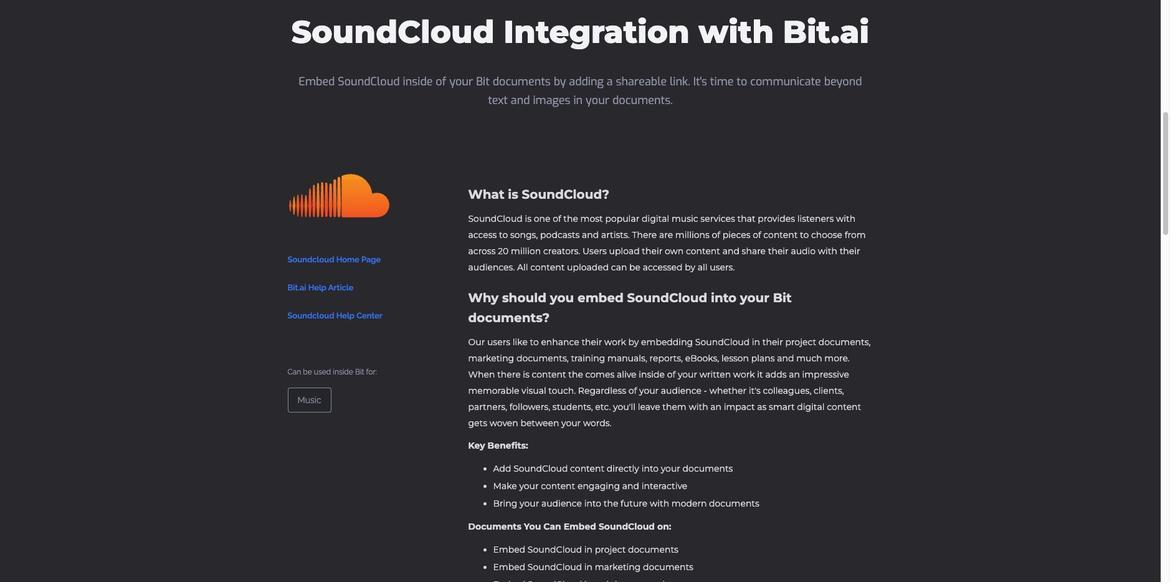 Task type: locate. For each thing, give the bounding box(es) containing it.
by
[[554, 74, 566, 89], [685, 262, 696, 273], [629, 337, 639, 348]]

their right share
[[769, 246, 789, 257]]

the down engaging on the bottom of the page
[[604, 498, 619, 509]]

bit inside why should you embed soundcloud into your bit documents?
[[774, 291, 792, 306]]

by inside our users like to enhance their work by embedding soundcloud in their project documents, marketing documents, training manuals, reports, ebooks, lesson plans and much more. when there is content the comes alive inside of your written work it adds an impressive memorable visual touch. regardless of your audience - whether it's colleagues, clients, partners, followers, students, etc. you'll leave them with an impact as smart digital content gets woven between your words.
[[629, 337, 639, 348]]

make
[[493, 481, 517, 492]]

1 horizontal spatial an
[[789, 369, 801, 380]]

bit.ai up beyond
[[783, 13, 870, 51]]

1 list from the top
[[469, 460, 874, 513]]

1 vertical spatial work
[[734, 369, 755, 380]]

-
[[704, 385, 708, 397]]

0 vertical spatial documents,
[[819, 337, 871, 348]]

be
[[630, 262, 641, 273], [303, 368, 312, 377]]

0 horizontal spatial help
[[308, 283, 327, 293]]

by for adding
[[554, 74, 566, 89]]

1 vertical spatial audience
[[542, 498, 582, 509]]

pieces
[[723, 229, 751, 241]]

woven
[[490, 418, 519, 429]]

and inside 'add soundcloud content directly into your documents make your content engaging and interactive bring your audience into the future with modern documents'
[[623, 481, 640, 492]]

1 vertical spatial bit
[[774, 291, 792, 306]]

is for soundcloud
[[525, 213, 532, 224]]

1 vertical spatial by
[[685, 262, 696, 273]]

artists.
[[602, 229, 630, 241]]

impressive
[[803, 369, 850, 380]]

link.
[[670, 74, 691, 89]]

manuals,
[[608, 353, 648, 364]]

is for what
[[508, 187, 519, 202]]

bring
[[493, 498, 518, 509]]

1 vertical spatial digital
[[798, 402, 825, 413]]

with up time
[[699, 13, 774, 51]]

help
[[308, 283, 327, 293], [336, 311, 355, 321]]

regardless
[[579, 385, 627, 397]]

1 horizontal spatial audience
[[661, 385, 702, 397]]

documents inside embed soundcloud inside of your bit documents by adding a shareable link. it's time to communicate beyond text and images in your documents.
[[493, 74, 551, 89]]

text
[[488, 93, 508, 108]]

0 vertical spatial the
[[564, 213, 579, 224]]

0 vertical spatial bit
[[476, 74, 490, 89]]

digital up are on the top right of page
[[642, 213, 670, 224]]

bit
[[476, 74, 490, 89], [774, 291, 792, 306], [355, 368, 364, 377]]

can
[[288, 368, 301, 377], [544, 521, 562, 532]]

can
[[612, 262, 628, 273]]

0 vertical spatial audience
[[661, 385, 702, 397]]

help for article
[[308, 283, 327, 293]]

why should you embed soundcloud into your bit documents?
[[469, 291, 792, 325]]

1 vertical spatial the
[[569, 369, 584, 380]]

1 vertical spatial project
[[595, 544, 626, 556]]

list up on:
[[469, 460, 874, 513]]

and
[[511, 93, 530, 108], [582, 229, 599, 241], [723, 246, 740, 257], [778, 353, 795, 364], [623, 481, 640, 492]]

time
[[711, 74, 734, 89]]

documents,
[[819, 337, 871, 348], [517, 353, 569, 364]]

2 vertical spatial the
[[604, 498, 619, 509]]

0 vertical spatial bit.ai
[[783, 13, 870, 51]]

bit down "audio"
[[774, 291, 792, 306]]

content
[[764, 229, 798, 241], [686, 246, 721, 257], [531, 262, 565, 273], [532, 369, 567, 380], [828, 402, 862, 413], [571, 463, 605, 474], [541, 481, 576, 492]]

the inside our users like to enhance their work by embedding soundcloud in their project documents, marketing documents, training manuals, reports, ebooks, lesson plans and much more. when there is content the comes alive inside of your written work it adds an impressive memorable visual touch. regardless of your audience - whether it's colleagues, clients, partners, followers, students, etc. you'll leave them with an impact as smart digital content gets woven between your words.
[[569, 369, 584, 380]]

is
[[508, 187, 519, 202], [525, 213, 532, 224], [523, 369, 530, 380]]

0 horizontal spatial an
[[711, 402, 722, 413]]

2 vertical spatial by
[[629, 337, 639, 348]]

and right text
[[511, 93, 530, 108]]

with inside our users like to enhance their work by embedding soundcloud in their project documents, marketing documents, training manuals, reports, ebooks, lesson plans and much more. when there is content the comes alive inside of your written work it adds an impressive memorable visual touch. regardless of your audience - whether it's colleagues, clients, partners, followers, students, etc. you'll leave them with an impact as smart digital content gets woven between your words.
[[689, 402, 709, 413]]

audience up them
[[661, 385, 702, 397]]

soundcloud help center link
[[288, 301, 391, 329]]

0 vertical spatial help
[[308, 283, 327, 293]]

million
[[511, 246, 541, 257]]

their
[[642, 246, 663, 257], [769, 246, 789, 257], [840, 246, 861, 257], [582, 337, 603, 348], [763, 337, 784, 348]]

2 vertical spatial bit
[[355, 368, 364, 377]]

popular
[[606, 213, 640, 224]]

and down most on the top of the page
[[582, 229, 599, 241]]

marketing
[[469, 353, 515, 364], [595, 562, 641, 573]]

what is soundcloud?
[[469, 187, 610, 202]]

work left it
[[734, 369, 755, 380]]

into
[[711, 291, 737, 306], [642, 463, 659, 474], [585, 498, 602, 509]]

content up the touch.
[[532, 369, 567, 380]]

to right the like
[[530, 337, 539, 348]]

2 horizontal spatial by
[[685, 262, 696, 273]]

what
[[469, 187, 505, 202]]

0 vertical spatial be
[[630, 262, 641, 273]]

0 vertical spatial project
[[786, 337, 817, 348]]

2 horizontal spatial bit
[[774, 291, 792, 306]]

1 horizontal spatial by
[[629, 337, 639, 348]]

your inside why should you embed soundcloud into your bit documents?
[[741, 291, 770, 306]]

digital down clients,
[[798, 402, 825, 413]]

content up all
[[686, 246, 721, 257]]

beyond
[[825, 74, 863, 89]]

is right what
[[508, 187, 519, 202]]

embed
[[578, 291, 624, 306]]

it's
[[749, 385, 761, 397]]

2 vertical spatial into
[[585, 498, 602, 509]]

the inside soundcloud is one of the most popular digital music services that provides listeners with access to songs, podcasts and artists. there are millions of pieces of content to choose from across 20 million creators. users upload their own content and share their audio with their audiences. all content uploaded can be accessed by all users.
[[564, 213, 579, 224]]

help left article
[[308, 283, 327, 293]]

1 vertical spatial can
[[544, 521, 562, 532]]

2 list from the top
[[469, 541, 874, 582]]

in inside embed soundcloud inside of your bit documents by adding a shareable link. it's time to communicate beyond text and images in your documents.
[[574, 93, 583, 108]]

soundcloud up 'bit.ai help article'
[[288, 255, 334, 265]]

0 horizontal spatial marketing
[[469, 353, 515, 364]]

documents, down enhance
[[517, 353, 569, 364]]

documents?
[[469, 311, 550, 325]]

0 horizontal spatial project
[[595, 544, 626, 556]]

1 vertical spatial soundcloud
[[288, 311, 334, 321]]

1 vertical spatial list
[[469, 541, 874, 582]]

soundcloud down 'bit.ai help article'
[[288, 311, 334, 321]]

1 vertical spatial an
[[711, 402, 722, 413]]

project inside embed soundcloud in project documents embed soundcloud in marketing documents
[[595, 544, 626, 556]]

soundcloud for soundcloud help center
[[288, 311, 334, 321]]

impact
[[724, 402, 755, 413]]

work up manuals,
[[605, 337, 627, 348]]

by up "images"
[[554, 74, 566, 89]]

and inside our users like to enhance their work by embedding soundcloud in their project documents, marketing documents, training manuals, reports, ebooks, lesson plans and much more. when there is content the comes alive inside of your written work it adds an impressive memorable visual touch. regardless of your audience - whether it's colleagues, clients, partners, followers, students, etc. you'll leave them with an impact as smart digital content gets woven between your words.
[[778, 353, 795, 364]]

as
[[758, 402, 767, 413]]

into down engaging on the bottom of the page
[[585, 498, 602, 509]]

2 horizontal spatial inside
[[639, 369, 665, 380]]

digital
[[642, 213, 670, 224], [798, 402, 825, 413]]

2 horizontal spatial into
[[711, 291, 737, 306]]

documents, up more.
[[819, 337, 871, 348]]

between
[[521, 418, 560, 429]]

soundcloud is one of the most popular digital music services that provides listeners with access to songs, podcasts and artists. there are millions of pieces of content to choose from across 20 million creators. users upload their own content and share their audio with their audiences. all content uploaded can be accessed by all users.
[[469, 213, 866, 273]]

content down clients,
[[828, 402, 862, 413]]

0 vertical spatial by
[[554, 74, 566, 89]]

with
[[699, 13, 774, 51], [837, 213, 856, 224], [819, 246, 838, 257], [689, 402, 709, 413], [650, 498, 670, 509]]

by for embedding
[[629, 337, 639, 348]]

0 vertical spatial can
[[288, 368, 301, 377]]

by left all
[[685, 262, 696, 273]]

bit.ai
[[783, 13, 870, 51], [288, 283, 306, 293]]

project down documents you can embed soundcloud on:
[[595, 544, 626, 556]]

to
[[737, 74, 748, 89], [499, 229, 508, 241], [801, 229, 809, 241], [530, 337, 539, 348]]

you
[[524, 521, 541, 532]]

1 vertical spatial is
[[525, 213, 532, 224]]

marketing inside our users like to enhance their work by embedding soundcloud in their project documents, marketing documents, training manuals, reports, ebooks, lesson plans and much more. when there is content the comes alive inside of your written work it adds an impressive memorable visual touch. regardless of your audience - whether it's colleagues, clients, partners, followers, students, etc. you'll leave them with an impact as smart digital content gets woven between your words.
[[469, 353, 515, 364]]

is left one
[[525, 213, 532, 224]]

0 horizontal spatial by
[[554, 74, 566, 89]]

you'll
[[614, 402, 636, 413]]

2 vertical spatial is
[[523, 369, 530, 380]]

0 vertical spatial digital
[[642, 213, 670, 224]]

1 vertical spatial documents,
[[517, 353, 569, 364]]

uploaded
[[567, 262, 609, 273]]

digital inside soundcloud is one of the most popular digital music services that provides listeners with access to songs, podcasts and artists. there are millions of pieces of content to choose from across 20 million creators. users upload their own content and share their audio with their audiences. all content uploaded can be accessed by all users.
[[642, 213, 670, 224]]

from
[[845, 229, 866, 241]]

list
[[469, 460, 874, 513], [469, 541, 874, 582]]

0 horizontal spatial can
[[288, 368, 301, 377]]

project up much at the right bottom of the page
[[786, 337, 817, 348]]

0 horizontal spatial be
[[303, 368, 312, 377]]

bit left for:
[[355, 368, 364, 377]]

1 vertical spatial bit.ai
[[288, 283, 306, 293]]

clients,
[[814, 385, 845, 397]]

1 horizontal spatial bit.ai
[[783, 13, 870, 51]]

words.
[[584, 418, 612, 429]]

is inside soundcloud is one of the most popular digital music services that provides listeners with access to songs, podcasts and artists. there are millions of pieces of content to choose from across 20 million creators. users upload their own content and share their audio with their audiences. all content uploaded can be accessed by all users.
[[525, 213, 532, 224]]

audience up documents you can embed soundcloud on:
[[542, 498, 582, 509]]

their up training
[[582, 337, 603, 348]]

be left used
[[303, 368, 312, 377]]

on:
[[658, 521, 672, 532]]

it's
[[694, 74, 708, 89]]

1 horizontal spatial digital
[[798, 402, 825, 413]]

music link
[[288, 388, 331, 413]]

most
[[581, 213, 603, 224]]

digital inside our users like to enhance their work by embedding soundcloud in their project documents, marketing documents, training manuals, reports, ebooks, lesson plans and much more. when there is content the comes alive inside of your written work it adds an impressive memorable visual touch. regardless of your audience - whether it's colleagues, clients, partners, followers, students, etc. you'll leave them with an impact as smart digital content gets woven between your words.
[[798, 402, 825, 413]]

1 horizontal spatial marketing
[[595, 562, 641, 573]]

1 horizontal spatial be
[[630, 262, 641, 273]]

embed
[[299, 74, 335, 89], [564, 521, 597, 532], [493, 544, 526, 556], [493, 562, 526, 573]]

lesson
[[722, 353, 750, 364]]

0 vertical spatial is
[[508, 187, 519, 202]]

engaging
[[578, 481, 620, 492]]

and down pieces at the top of page
[[723, 246, 740, 257]]

their down from
[[840, 246, 861, 257]]

soundcloud
[[292, 13, 495, 51], [338, 74, 400, 89], [469, 213, 523, 224], [628, 291, 708, 306], [696, 337, 750, 348], [514, 463, 568, 474], [599, 521, 655, 532], [528, 544, 582, 556], [528, 562, 582, 573]]

when
[[469, 369, 495, 380]]

the down training
[[569, 369, 584, 380]]

1 horizontal spatial project
[[786, 337, 817, 348]]

into down users.
[[711, 291, 737, 306]]

1 horizontal spatial documents,
[[819, 337, 871, 348]]

0 horizontal spatial documents,
[[517, 353, 569, 364]]

bit up text
[[476, 74, 490, 89]]

list containing add soundcloud content directly into your documents
[[469, 460, 874, 513]]

0 horizontal spatial work
[[605, 337, 627, 348]]

0 vertical spatial work
[[605, 337, 627, 348]]

soundcloud integration | bit.ai image
[[288, 172, 391, 220]]

and up future
[[623, 481, 640, 492]]

by inside embed soundcloud inside of your bit documents by adding a shareable link. it's time to communicate beyond text and images in your documents.
[[554, 74, 566, 89]]

1 horizontal spatial help
[[336, 311, 355, 321]]

accessed
[[643, 262, 683, 273]]

memorable
[[469, 385, 520, 397]]

1 soundcloud from the top
[[288, 255, 334, 265]]

soundcloud integration with bit.ai
[[292, 13, 870, 51]]

bit.ai left article
[[288, 283, 306, 293]]

millions
[[676, 229, 710, 241]]

1 vertical spatial help
[[336, 311, 355, 321]]

0 horizontal spatial bit.ai
[[288, 283, 306, 293]]

to right time
[[737, 74, 748, 89]]

soundcloud inside embed soundcloud inside of your bit documents by adding a shareable link. it's time to communicate beyond text and images in your documents.
[[338, 74, 400, 89]]

is right "there" at the left bottom of page
[[523, 369, 530, 380]]

the up podcasts
[[564, 213, 579, 224]]

in inside our users like to enhance their work by embedding soundcloud in their project documents, marketing documents, training manuals, reports, ebooks, lesson plans and much more. when there is content the comes alive inside of your written work it adds an impressive memorable visual touch. regardless of your audience - whether it's colleagues, clients, partners, followers, students, etc. you'll leave them with an impact as smart digital content gets woven between your words.
[[752, 337, 761, 348]]

soundcloud inside 'add soundcloud content directly into your documents make your content engaging and interactive bring your audience into the future with modern documents'
[[514, 463, 568, 474]]

content left engaging on the bottom of the page
[[541, 481, 576, 492]]

adds
[[766, 369, 787, 380]]

reports,
[[650, 353, 683, 364]]

can left used
[[288, 368, 301, 377]]

1 vertical spatial marketing
[[595, 562, 641, 573]]

an up "colleagues,"
[[789, 369, 801, 380]]

1 horizontal spatial inside
[[403, 74, 433, 89]]

0 vertical spatial soundcloud
[[288, 255, 334, 265]]

2 soundcloud from the top
[[288, 311, 334, 321]]

bit inside embed soundcloud inside of your bit documents by adding a shareable link. it's time to communicate beyond text and images in your documents.
[[476, 74, 490, 89]]

1 vertical spatial be
[[303, 368, 312, 377]]

written
[[700, 369, 731, 380]]

and up adds at the bottom right of page
[[778, 353, 795, 364]]

inside inside our users like to enhance their work by embedding soundcloud in their project documents, marketing documents, training manuals, reports, ebooks, lesson plans and much more. when there is content the comes alive inside of your written work it adds an impressive memorable visual touch. regardless of your audience - whether it's colleagues, clients, partners, followers, students, etc. you'll leave them with an impact as smart digital content gets woven between your words.
[[639, 369, 665, 380]]

with down the '-'
[[689, 402, 709, 413]]

1 vertical spatial into
[[642, 463, 659, 474]]

integration
[[504, 13, 690, 51]]

0 vertical spatial marketing
[[469, 353, 515, 364]]

0 horizontal spatial digital
[[642, 213, 670, 224]]

by up manuals,
[[629, 337, 639, 348]]

with down "interactive" in the right of the page
[[650, 498, 670, 509]]

0 vertical spatial list
[[469, 460, 874, 513]]

list down on:
[[469, 541, 874, 582]]

help left center
[[336, 311, 355, 321]]

why
[[469, 291, 499, 306]]

0 horizontal spatial audience
[[542, 498, 582, 509]]

music
[[672, 213, 699, 224]]

0 vertical spatial into
[[711, 291, 737, 306]]

0 horizontal spatial bit
[[355, 368, 364, 377]]

an down whether
[[711, 402, 722, 413]]

into up "interactive" in the right of the page
[[642, 463, 659, 474]]

the
[[564, 213, 579, 224], [569, 369, 584, 380], [604, 498, 619, 509]]

content down creators. on the top left of the page
[[531, 262, 565, 273]]

services
[[701, 213, 736, 224]]

1 horizontal spatial bit
[[476, 74, 490, 89]]

be right can
[[630, 262, 641, 273]]

can right you
[[544, 521, 562, 532]]

page
[[362, 255, 381, 265]]



Task type: describe. For each thing, give the bounding box(es) containing it.
are
[[660, 229, 673, 241]]

with inside 'add soundcloud content directly into your documents make your content engaging and interactive bring your audience into the future with modern documents'
[[650, 498, 670, 509]]

embedding
[[642, 337, 693, 348]]

article
[[328, 283, 354, 293]]

embed soundcloud inside of your bit documents by adding a shareable link. it's time to communicate beyond text and images in your documents.
[[299, 74, 863, 108]]

home
[[336, 255, 360, 265]]

be inside soundcloud is one of the most popular digital music services that provides listeners with access to songs, podcasts and artists. there are millions of pieces of content to choose from across 20 million creators. users upload their own content and share their audio with their audiences. all content uploaded can be accessed by all users.
[[630, 262, 641, 273]]

communicate
[[751, 74, 822, 89]]

for:
[[366, 368, 377, 377]]

soundcloud home page
[[288, 255, 381, 265]]

future
[[621, 498, 648, 509]]

soundcloud inside our users like to enhance their work by embedding soundcloud in their project documents, marketing documents, training manuals, reports, ebooks, lesson plans and much more. when there is content the comes alive inside of your written work it adds an impressive memorable visual touch. regardless of your audience - whether it's colleagues, clients, partners, followers, students, etc. you'll leave them with an impact as smart digital content gets woven between your words.
[[696, 337, 750, 348]]

ebooks,
[[686, 353, 720, 364]]

0 vertical spatial an
[[789, 369, 801, 380]]

to inside our users like to enhance their work by embedding soundcloud in their project documents, marketing documents, training manuals, reports, ebooks, lesson plans and much more. when there is content the comes alive inside of your written work it adds an impressive memorable visual touch. regardless of your audience - whether it's colleagues, clients, partners, followers, students, etc. you'll leave them with an impact as smart digital content gets woven between your words.
[[530, 337, 539, 348]]

soundcloud for soundcloud home page
[[288, 255, 334, 265]]

help for center
[[336, 311, 355, 321]]

to up 20
[[499, 229, 508, 241]]

to up "audio"
[[801, 229, 809, 241]]

and inside embed soundcloud inside of your bit documents by adding a shareable link. it's time to communicate beyond text and images in your documents.
[[511, 93, 530, 108]]

enhance
[[541, 337, 580, 348]]

own
[[665, 246, 684, 257]]

audio
[[791, 246, 816, 257]]

of inside embed soundcloud inside of your bit documents by adding a shareable link. it's time to communicate beyond text and images in your documents.
[[436, 74, 447, 89]]

with up from
[[837, 213, 856, 224]]

leave
[[638, 402, 661, 413]]

documents.
[[613, 93, 673, 108]]

like
[[513, 337, 528, 348]]

there
[[498, 369, 521, 380]]

shareable
[[616, 74, 667, 89]]

soundcloud help center
[[288, 311, 383, 321]]

our
[[469, 337, 485, 348]]

inside inside embed soundcloud inside of your bit documents by adding a shareable link. it's time to communicate beyond text and images in your documents.
[[403, 74, 433, 89]]

soundcloud?
[[522, 187, 610, 202]]

add
[[493, 463, 512, 474]]

audience inside 'add soundcloud content directly into your documents make your content engaging and interactive bring your audience into the future with modern documents'
[[542, 498, 582, 509]]

1 horizontal spatial can
[[544, 521, 562, 532]]

their up the plans
[[763, 337, 784, 348]]

a
[[607, 74, 613, 89]]

key benefits:
[[469, 440, 529, 451]]

is inside our users like to enhance their work by embedding soundcloud in their project documents, marketing documents, training manuals, reports, ebooks, lesson plans and much more. when there is content the comes alive inside of your written work it adds an impressive memorable visual touch. regardless of your audience - whether it's colleagues, clients, partners, followers, students, etc. you'll leave them with an impact as smart digital content gets woven between your words.
[[523, 369, 530, 380]]

users.
[[710, 262, 735, 273]]

partners,
[[469, 402, 508, 413]]

0 horizontal spatial inside
[[333, 368, 353, 377]]

podcasts
[[541, 229, 580, 241]]

0 horizontal spatial into
[[585, 498, 602, 509]]

students,
[[553, 402, 593, 413]]

modern
[[672, 498, 707, 509]]

embed inside embed soundcloud inside of your bit documents by adding a shareable link. it's time to communicate beyond text and images in your documents.
[[299, 74, 335, 89]]

benefits:
[[488, 440, 529, 451]]

project inside our users like to enhance their work by embedding soundcloud in their project documents, marketing documents, training manuals, reports, ebooks, lesson plans and much more. when there is content the comes alive inside of your written work it adds an impressive memorable visual touch. regardless of your audience - whether it's colleagues, clients, partners, followers, students, etc. you'll leave them with an impact as smart digital content gets woven between your words.
[[786, 337, 817, 348]]

provides
[[758, 213, 796, 224]]

soundcloud inside soundcloud is one of the most popular digital music services that provides listeners with access to songs, podcasts and artists. there are millions of pieces of content to choose from across 20 million creators. users upload their own content and share their audio with their audiences. all content uploaded can be accessed by all users.
[[469, 213, 523, 224]]

content up engaging on the bottom of the page
[[571, 463, 605, 474]]

20
[[498, 246, 509, 257]]

1 horizontal spatial work
[[734, 369, 755, 380]]

comes
[[586, 369, 615, 380]]

add soundcloud content directly into your documents make your content engaging and interactive bring your audience into the future with modern documents
[[493, 463, 760, 509]]

marketing inside embed soundcloud in project documents embed soundcloud in marketing documents
[[595, 562, 641, 573]]

more.
[[825, 353, 850, 364]]

by inside soundcloud is one of the most popular digital music services that provides listeners with access to songs, podcasts and artists. there are millions of pieces of content to choose from across 20 million creators. users upload their own content and share their audio with their audiences. all content uploaded can be accessed by all users.
[[685, 262, 696, 273]]

there
[[633, 229, 657, 241]]

content down provides
[[764, 229, 798, 241]]

across
[[469, 246, 496, 257]]

embed soundcloud in project documents embed soundcloud in marketing documents
[[493, 544, 694, 573]]

all
[[518, 262, 529, 273]]

images
[[533, 93, 571, 108]]

adding
[[569, 74, 604, 89]]

with down 'choose'
[[819, 246, 838, 257]]

list containing embed soundcloud in project documents
[[469, 541, 874, 582]]

them
[[663, 402, 687, 413]]

1 horizontal spatial into
[[642, 463, 659, 474]]

gets
[[469, 418, 488, 429]]

the inside 'add soundcloud content directly into your documents make your content engaging and interactive bring your audience into the future with modern documents'
[[604, 498, 619, 509]]

should
[[503, 291, 547, 306]]

documents you can embed soundcloud on:
[[469, 521, 672, 532]]

touch.
[[549, 385, 576, 397]]

colleagues,
[[763, 385, 812, 397]]

training
[[571, 353, 606, 364]]

much
[[797, 353, 823, 364]]

plans
[[752, 353, 775, 364]]

followers,
[[510, 402, 551, 413]]

audiences.
[[469, 262, 515, 273]]

you
[[550, 291, 574, 306]]

soundcloud inside why should you embed soundcloud into your bit documents?
[[628, 291, 708, 306]]

alive
[[617, 369, 637, 380]]

music
[[298, 396, 321, 406]]

songs,
[[511, 229, 538, 241]]

etc.
[[596, 402, 611, 413]]

smart
[[769, 402, 795, 413]]

one
[[534, 213, 551, 224]]

visual
[[522, 385, 547, 397]]

audience inside our users like to enhance their work by embedding soundcloud in their project documents, marketing documents, training manuals, reports, ebooks, lesson plans and much more. when there is content the comes alive inside of your written work it adds an impressive memorable visual touch. regardless of your audience - whether it's colleagues, clients, partners, followers, students, etc. you'll leave them with an impact as smart digital content gets woven between your words.
[[661, 385, 702, 397]]

documents
[[469, 521, 522, 532]]

bit.ai help article
[[288, 283, 354, 293]]

soundcloud home page link
[[288, 245, 391, 273]]

to inside embed soundcloud inside of your bit documents by adding a shareable link. it's time to communicate beyond text and images in your documents.
[[737, 74, 748, 89]]

their down there
[[642, 246, 663, 257]]

listeners
[[798, 213, 834, 224]]

that
[[738, 213, 756, 224]]

directly
[[607, 463, 640, 474]]

into inside why should you embed soundcloud into your bit documents?
[[711, 291, 737, 306]]



Task type: vqa. For each thing, say whether or not it's contained in the screenshot.
Wiki on the left of page
no



